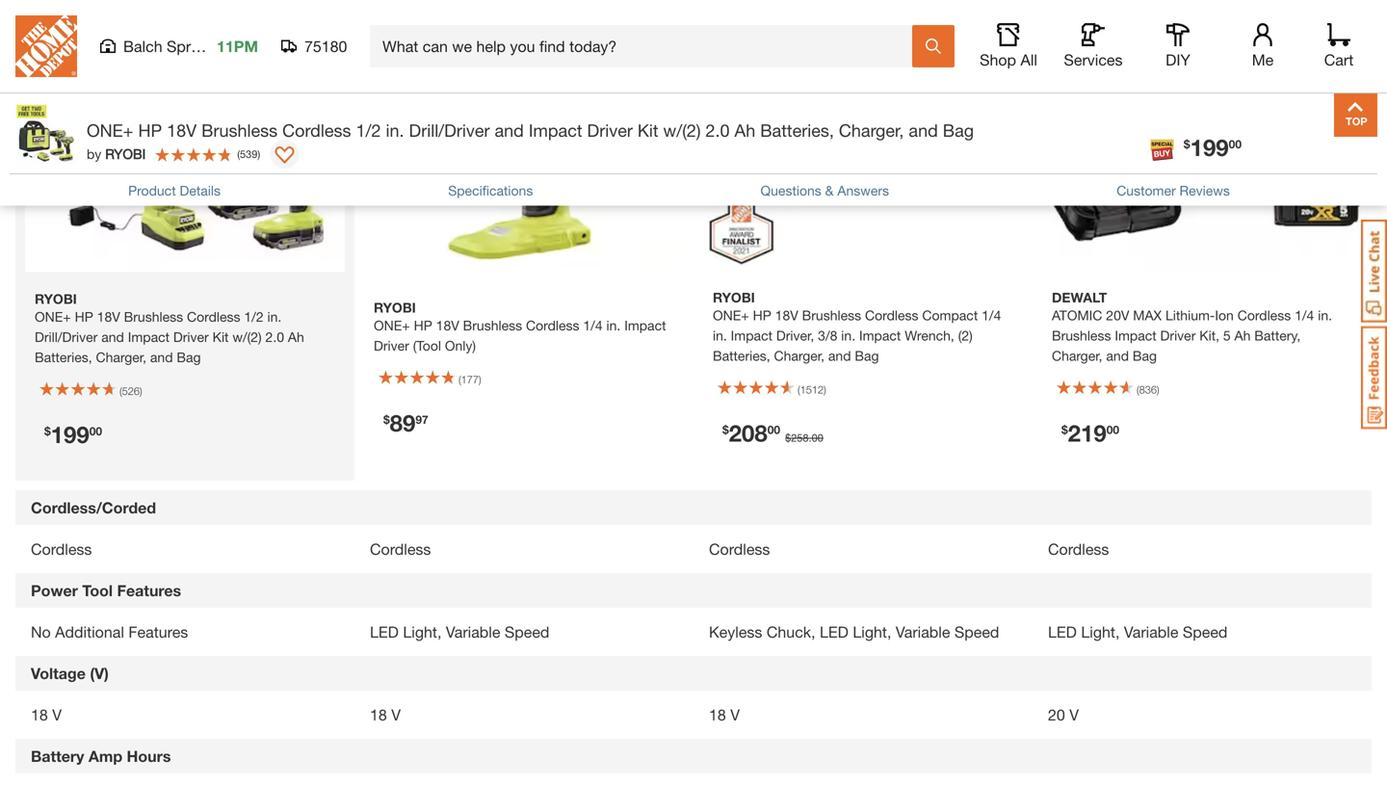 Task type: vqa. For each thing, say whether or not it's contained in the screenshot.
&
yes



Task type: locate. For each thing, give the bounding box(es) containing it.
1 horizontal spatial led
[[820, 623, 849, 641]]

0 horizontal spatial led
[[370, 623, 399, 641]]

1 horizontal spatial variable
[[896, 623, 951, 641]]

cordless inside ryobi one+ hp 18v brushless cordless 1/4 in. impact driver (tool only)
[[526, 318, 580, 333]]

1 led from the left
[[370, 623, 399, 641]]

ryobi one+ hp 18v brushless cordless 1/4 in. impact driver (tool only)
[[374, 300, 666, 354]]

brushless up only)
[[463, 318, 522, 333]]

1 light, from the left
[[403, 623, 442, 641]]

)
[[258, 148, 260, 160], [479, 373, 482, 386], [824, 384, 827, 396], [1157, 384, 1160, 396], [140, 385, 142, 398]]

.
[[809, 432, 812, 444]]

ah for 5
[[1235, 328, 1251, 344]]

features right the tool
[[117, 582, 181, 600]]

$ 199 00 up reviews on the top of the page
[[1184, 133, 1242, 161]]

1 horizontal spatial 18v
[[436, 318, 460, 333]]

batteries, inside ryobi one+ hp 18v brushless cordless compact 1/4 in. impact driver, 3/8 in. impact wrench, (2) batteries, charger, and bag
[[713, 348, 771, 364]]

cordless inside ryobi one+ hp 18v brushless cordless compact 1/4 in. impact driver, 3/8 in. impact wrench, (2) batteries, charger, and bag
[[865, 307, 919, 323]]

&
[[826, 183, 834, 198]]

1/2
[[356, 120, 381, 141]]

1 18 from the left
[[31, 706, 48, 724]]

features
[[117, 582, 181, 600], [129, 623, 188, 641]]

impact
[[529, 120, 583, 141], [625, 318, 666, 333], [731, 328, 773, 344], [860, 328, 901, 344], [1115, 328, 1157, 344]]

0 horizontal spatial 199
[[51, 421, 89, 448]]

0 horizontal spatial driver
[[374, 338, 409, 354]]

1 horizontal spatial hp
[[414, 318, 433, 333]]

0 horizontal spatial variable
[[446, 623, 501, 641]]

additional
[[55, 623, 124, 641]]

1512
[[801, 384, 824, 396]]

max
[[1134, 307, 1162, 323]]

2 horizontal spatial 1/4
[[1295, 307, 1315, 323]]

00 inside '$ 219 00'
[[1107, 423, 1120, 437]]

1 v from the left
[[52, 706, 62, 724]]

1/4 inside ryobi one+ hp 18v brushless cordless compact 1/4 in. impact driver, 3/8 in. impact wrench, (2) batteries, charger, and bag
[[982, 307, 1002, 323]]

ryobi
[[105, 146, 146, 162], [713, 290, 755, 306], [374, 300, 416, 316]]

charger, down driver,
[[774, 348, 825, 364]]

voltage
[[31, 665, 86, 683]]

no additional features
[[31, 623, 188, 641]]

top button
[[1335, 93, 1378, 137]]

0 horizontal spatial led light, variable speed
[[370, 623, 550, 641]]

springs
[[167, 37, 220, 55]]

0 vertical spatial 199
[[1191, 133, 1229, 161]]

$ 219 00
[[1062, 419, 1120, 447]]

ryobi inside ryobi one+ hp 18v brushless cordless compact 1/4 in. impact driver, 3/8 in. impact wrench, (2) batteries, charger, and bag
[[713, 290, 755, 306]]

tool
[[82, 582, 113, 600]]

hp
[[138, 120, 162, 141], [753, 307, 772, 323], [414, 318, 433, 333]]

2 horizontal spatial 18
[[709, 706, 726, 724]]

in. inside ryobi one+ hp 18v brushless cordless 1/4 in. impact driver (tool only)
[[607, 318, 621, 333]]

0 vertical spatial ah
[[735, 120, 756, 141]]

display image
[[275, 146, 294, 166]]

1 horizontal spatial light,
[[853, 623, 892, 641]]

1 horizontal spatial charger,
[[839, 120, 904, 141]]

wrench,
[[905, 328, 955, 344]]

1 vertical spatial features
[[129, 623, 188, 641]]

brushless down atomic
[[1052, 328, 1112, 344]]

(
[[237, 148, 240, 160], [459, 373, 461, 386], [798, 384, 801, 396], [1137, 384, 1140, 396], [120, 385, 122, 398]]

( 539 )
[[237, 148, 260, 160]]

2 horizontal spatial 18v
[[775, 307, 799, 323]]

0 horizontal spatial ah
[[735, 120, 756, 141]]

2 horizontal spatial hp
[[753, 307, 772, 323]]

brushless up the 3/8
[[802, 307, 862, 323]]

balch
[[123, 37, 162, 55]]

specifications button
[[448, 181, 533, 201], [448, 181, 533, 201]]

2 horizontal spatial charger,
[[1052, 348, 1103, 364]]

18v up only)
[[436, 318, 460, 333]]

speed
[[505, 623, 550, 641], [955, 623, 1000, 641], [1183, 623, 1228, 641]]

1 horizontal spatial ah
[[1235, 328, 1251, 344]]

5
[[1224, 328, 1231, 344]]

3 18 v from the left
[[709, 706, 740, 724]]

2 horizontal spatial driver
[[1161, 328, 1196, 344]]

1 horizontal spatial speed
[[955, 623, 1000, 641]]

11pm
[[217, 37, 258, 55]]

feedback link image
[[1362, 326, 1388, 430]]

driver left (tool
[[374, 338, 409, 354]]

bag
[[943, 120, 974, 141], [855, 348, 879, 364], [1133, 348, 1157, 364]]

1 horizontal spatial ryobi
[[374, 300, 416, 316]]

one+ for 89
[[374, 318, 410, 333]]

features for no additional features
[[129, 623, 188, 641]]

1/4 for $
[[982, 307, 1002, 323]]

1 vertical spatial $ 199 00
[[44, 421, 102, 448]]

$ 199 00 up cordless/corded
[[44, 421, 102, 448]]

199
[[1191, 133, 1229, 161], [51, 421, 89, 448]]

batteries, up 208
[[713, 348, 771, 364]]

1 variable from the left
[[446, 623, 501, 641]]

in.
[[386, 120, 404, 141], [1319, 307, 1333, 323], [607, 318, 621, 333], [713, 328, 727, 344], [842, 328, 856, 344]]

hp for 89
[[414, 318, 433, 333]]

1 horizontal spatial led light, variable speed
[[1049, 623, 1228, 641]]

charger,
[[839, 120, 904, 141], [774, 348, 825, 364], [1052, 348, 1103, 364]]

1/4 for 219
[[1295, 307, 1315, 323]]

1 speed from the left
[[505, 623, 550, 641]]

1/4 inside 'dewalt atomic 20v max lithium-ion cordless 1/4 in. brushless impact driver kit, 5 ah battery, charger, and bag'
[[1295, 307, 1315, 323]]

18v up driver,
[[775, 307, 799, 323]]

customer reviews
[[1117, 183, 1231, 198]]

brushless
[[202, 120, 278, 141], [802, 307, 862, 323], [463, 318, 522, 333], [1052, 328, 1112, 344]]

97
[[416, 413, 429, 426]]

2 horizontal spatial light,
[[1082, 623, 1120, 641]]

ah
[[735, 120, 756, 141], [1235, 328, 1251, 344]]

by ryobi
[[87, 146, 146, 162]]

batteries, up questions
[[761, 120, 834, 141]]

0 vertical spatial features
[[117, 582, 181, 600]]

1 vertical spatial ah
[[1235, 328, 1251, 344]]

led light, variable speed
[[370, 623, 550, 641], [1049, 623, 1228, 641]]

driver inside 'dewalt atomic 20v max lithium-ion cordless 1/4 in. brushless impact driver kit, 5 ah battery, charger, and bag'
[[1161, 328, 1196, 344]]

ah right 5
[[1235, 328, 1251, 344]]

0 horizontal spatial $ 199 00
[[44, 421, 102, 448]]

0 horizontal spatial ryobi
[[105, 146, 146, 162]]

services button
[[1063, 23, 1125, 69]]

) for 219
[[1157, 384, 1160, 396]]

0 horizontal spatial charger,
[[774, 348, 825, 364]]

4 v from the left
[[1070, 706, 1079, 724]]

3 light, from the left
[[1082, 623, 1120, 641]]

219
[[1068, 419, 1107, 447]]

75180 button
[[281, 37, 348, 56]]

product details
[[128, 183, 221, 198]]

driver down 'lithium-'
[[1161, 328, 1196, 344]]

3 18 from the left
[[709, 706, 726, 724]]

hp inside ryobi one+ hp 18v brushless cordless 1/4 in. impact driver (tool only)
[[414, 318, 433, 333]]

18v up product details
[[167, 120, 197, 141]]

0 horizontal spatial 18 v
[[31, 706, 62, 724]]

2 horizontal spatial one+
[[713, 307, 750, 323]]

2 horizontal spatial ryobi
[[713, 290, 755, 306]]

and inside 'dewalt atomic 20v max lithium-ion cordless 1/4 in. brushless impact driver kit, 5 ah battery, charger, and bag'
[[1107, 348, 1130, 364]]

bag for one+ hp 18v brushless cordless 1/2 in. drill/driver and impact driver kit w/(2) 2.0 ah batteries, charger, and bag
[[943, 120, 974, 141]]

2 speed from the left
[[955, 623, 1000, 641]]

0 horizontal spatial 1/4
[[583, 318, 603, 333]]

2 18 v from the left
[[370, 706, 401, 724]]

shop all button
[[978, 23, 1040, 69]]

199 up cordless/corded
[[51, 421, 89, 448]]

0 horizontal spatial light,
[[403, 623, 442, 641]]

1 vertical spatial 199
[[51, 421, 89, 448]]

bag inside ryobi one+ hp 18v brushless cordless compact 1/4 in. impact driver, 3/8 in. impact wrench, (2) batteries, charger, and bag
[[855, 348, 879, 364]]

258
[[791, 432, 809, 444]]

20
[[1049, 706, 1066, 724]]

driver left kit
[[587, 120, 633, 141]]

ah inside 'dewalt atomic 20v max lithium-ion cordless 1/4 in. brushless impact driver kit, 5 ah battery, charger, and bag'
[[1235, 328, 1251, 344]]

1 horizontal spatial 199
[[1191, 133, 1229, 161]]

2 horizontal spatial 18 v
[[709, 706, 740, 724]]

(2)
[[959, 328, 973, 344]]

charger, down atomic
[[1052, 348, 1103, 364]]

1 horizontal spatial 18 v
[[370, 706, 401, 724]]

1/4 inside ryobi one+ hp 18v brushless cordless 1/4 in. impact driver (tool only)
[[583, 318, 603, 333]]

led
[[370, 623, 399, 641], [820, 623, 849, 641], [1049, 623, 1077, 641]]

$
[[1184, 137, 1191, 151], [384, 413, 390, 426], [723, 423, 729, 437], [1062, 423, 1068, 437], [44, 425, 51, 438], [786, 432, 791, 444]]

ah right 2.0 on the right top
[[735, 120, 756, 141]]

3 variable from the left
[[1125, 623, 1179, 641]]

0 vertical spatial $ 199 00
[[1184, 133, 1242, 161]]

questions & answers button
[[761, 181, 890, 201], [761, 181, 890, 201]]

1 horizontal spatial one+
[[374, 318, 410, 333]]

drill/driver
[[409, 120, 490, 141]]

2 horizontal spatial variable
[[1125, 623, 1179, 641]]

features down power tool features
[[129, 623, 188, 641]]

00
[[1229, 137, 1242, 151], [768, 423, 781, 437], [1107, 423, 1120, 437], [89, 425, 102, 438], [812, 432, 824, 444]]

bag for dewalt atomic 20v max lithium-ion cordless 1/4 in. brushless impact driver kit, 5 ah battery, charger, and bag
[[1133, 348, 1157, 364]]

one+ inside ryobi one+ hp 18v brushless cordless 1/4 in. impact driver (tool only)
[[374, 318, 410, 333]]

20 v
[[1049, 706, 1079, 724]]

battery,
[[1255, 328, 1301, 344]]

cordless
[[283, 120, 351, 141], [865, 307, 919, 323], [1238, 307, 1292, 323], [526, 318, 580, 333], [31, 540, 92, 559], [370, 540, 431, 559], [709, 540, 770, 559], [1049, 540, 1110, 559]]

brushless inside 'dewalt atomic 20v max lithium-ion cordless 1/4 in. brushless impact driver kit, 5 ah battery, charger, and bag'
[[1052, 328, 1112, 344]]

2.0
[[706, 120, 730, 141]]

charger, for dewalt atomic 20v max lithium-ion cordless 1/4 in. brushless impact driver kit, 5 ah battery, charger, and bag
[[1052, 348, 1103, 364]]

2 horizontal spatial led
[[1049, 623, 1077, 641]]

product image image
[[14, 103, 77, 166]]

199 up reviews on the top of the page
[[1191, 133, 1229, 161]]

and
[[495, 120, 524, 141], [909, 120, 938, 141], [829, 348, 851, 364], [1107, 348, 1130, 364]]

2 18 from the left
[[370, 706, 387, 724]]

2 horizontal spatial bag
[[1133, 348, 1157, 364]]

charger, for one+ hp 18v brushless cordless 1/2 in. drill/driver and impact driver kit w/(2) 2.0 ah batteries, charger, and bag
[[839, 120, 904, 141]]

1 vertical spatial batteries,
[[713, 348, 771, 364]]

charger, up answers at the right top of page
[[839, 120, 904, 141]]

one+
[[87, 120, 133, 141], [713, 307, 750, 323], [374, 318, 410, 333]]

ryobi inside ryobi one+ hp 18v brushless cordless 1/4 in. impact driver (tool only)
[[374, 300, 416, 316]]

one+ hp 18v brushless cordless compact 1/4 in. impact driver, 3/8 in. impact wrench, (2) batteries, charger, and bag image
[[704, 0, 1023, 271]]

charger, inside 'dewalt atomic 20v max lithium-ion cordless 1/4 in. brushless impact driver kit, 5 ah battery, charger, and bag'
[[1052, 348, 1103, 364]]

hp inside ryobi one+ hp 18v brushless cordless compact 1/4 in. impact driver, 3/8 in. impact wrench, (2) batteries, charger, and bag
[[753, 307, 772, 323]]

836
[[1140, 384, 1157, 396]]

kit,
[[1200, 328, 1220, 344]]

1 18 v from the left
[[31, 706, 62, 724]]

18v
[[167, 120, 197, 141], [775, 307, 799, 323], [436, 318, 460, 333]]

0 horizontal spatial speed
[[505, 623, 550, 641]]

18v inside ryobi one+ hp 18v brushless cordless compact 1/4 in. impact driver, 3/8 in. impact wrench, (2) batteries, charger, and bag
[[775, 307, 799, 323]]

brushless inside ryobi one+ hp 18v brushless cordless 1/4 in. impact driver (tool only)
[[463, 318, 522, 333]]

0 horizontal spatial bag
[[855, 348, 879, 364]]

diy
[[1166, 51, 1191, 69]]

18v inside ryobi one+ hp 18v brushless cordless 1/4 in. impact driver (tool only)
[[436, 318, 460, 333]]

only)
[[445, 338, 476, 354]]

bag inside 'dewalt atomic 20v max lithium-ion cordless 1/4 in. brushless impact driver kit, 5 ah battery, charger, and bag'
[[1133, 348, 1157, 364]]

) for 89
[[479, 373, 482, 386]]

1 horizontal spatial bag
[[943, 120, 974, 141]]

questions
[[761, 183, 822, 198]]

0 vertical spatial batteries,
[[761, 120, 834, 141]]

20v
[[1107, 307, 1130, 323]]

driver
[[587, 120, 633, 141], [1161, 328, 1196, 344], [374, 338, 409, 354]]

177
[[461, 373, 479, 386]]

2 led from the left
[[820, 623, 849, 641]]

one+ hp 18v brushless cordless 1/2 in. drill/driver and impact driver kit w/(2) 2.0 ah batteries, charger, and bag
[[87, 120, 974, 141]]

brushless inside ryobi one+ hp 18v brushless cordless compact 1/4 in. impact driver, 3/8 in. impact wrench, (2) batteries, charger, and bag
[[802, 307, 862, 323]]

0 horizontal spatial 18
[[31, 706, 48, 724]]

1 horizontal spatial 18
[[370, 706, 387, 724]]

(tool
[[413, 338, 441, 354]]

one+ inside ryobi one+ hp 18v brushless cordless compact 1/4 in. impact driver, 3/8 in. impact wrench, (2) batteries, charger, and bag
[[713, 307, 750, 323]]

variable
[[446, 623, 501, 641], [896, 623, 951, 641], [1125, 623, 1179, 641]]

product details button
[[128, 181, 221, 201], [128, 181, 221, 201]]

( for 219
[[1137, 384, 1140, 396]]

2 horizontal spatial speed
[[1183, 623, 1228, 641]]

1 horizontal spatial 1/4
[[982, 307, 1002, 323]]

me button
[[1233, 23, 1294, 69]]



Task type: describe. For each thing, give the bounding box(es) containing it.
3 speed from the left
[[1183, 623, 1228, 641]]

reviews
[[1180, 183, 1231, 198]]

questions & answers
[[761, 183, 890, 198]]

details
[[180, 183, 221, 198]]

cordless/corded
[[31, 499, 156, 517]]

in. inside 'dewalt atomic 20v max lithium-ion cordless 1/4 in. brushless impact driver kit, 5 ah battery, charger, and bag'
[[1319, 307, 1333, 323]]

w/(2)
[[664, 120, 701, 141]]

impact inside ryobi one+ hp 18v brushless cordless 1/4 in. impact driver (tool only)
[[625, 318, 666, 333]]

one+ hp 18v brushless cordless 1/4 in. impact driver (tool only) image
[[364, 0, 684, 281]]

specifications
[[448, 183, 533, 198]]

no
[[31, 623, 51, 641]]

power tool features
[[31, 582, 181, 600]]

3 v from the left
[[731, 706, 740, 724]]

compact
[[923, 307, 978, 323]]

atomic 20v max lithium-ion cordless 1/4 in. brushless impact driver kit, 5 ah battery, charger, and bag image
[[1043, 0, 1363, 271]]

voltage (v)
[[31, 665, 109, 683]]

keyless
[[709, 623, 763, 641]]

2 variable from the left
[[896, 623, 951, 641]]

( 836 )
[[1137, 384, 1160, 396]]

kit
[[638, 120, 659, 141]]

balch springs 11pm
[[123, 37, 258, 55]]

ryobi for 89
[[374, 300, 416, 316]]

driver,
[[777, 328, 815, 344]]

product
[[128, 183, 176, 198]]

hp for $
[[753, 307, 772, 323]]

keyless chuck, led light, variable speed
[[709, 623, 1000, 641]]

shop
[[980, 51, 1017, 69]]

18v for $
[[775, 307, 799, 323]]

diy button
[[1148, 23, 1210, 69]]

me
[[1253, 51, 1274, 69]]

1 horizontal spatial driver
[[587, 120, 633, 141]]

( for 89
[[459, 373, 461, 386]]

one+ for $
[[713, 307, 750, 323]]

18v for 89
[[436, 318, 460, 333]]

( 177 )
[[459, 373, 482, 386]]

the home depot logo image
[[15, 15, 77, 77]]

( for 199
[[120, 385, 122, 398]]

2 light, from the left
[[853, 623, 892, 641]]

battery
[[31, 747, 84, 766]]

power
[[31, 582, 78, 600]]

$ inside '$ 219 00'
[[1062, 423, 1068, 437]]

amp
[[89, 747, 123, 766]]

1 horizontal spatial $ 199 00
[[1184, 133, 1242, 161]]

services
[[1064, 51, 1123, 69]]

by
[[87, 146, 101, 162]]

$ 89 97
[[384, 409, 429, 437]]

What can we help you find today? search field
[[383, 26, 912, 66]]

chuck,
[[767, 623, 816, 641]]

and inside ryobi one+ hp 18v brushless cordless compact 1/4 in. impact driver, 3/8 in. impact wrench, (2) batteries, charger, and bag
[[829, 348, 851, 364]]

ah for 2.0
[[735, 120, 756, 141]]

brushless up 539
[[202, 120, 278, 141]]

ion
[[1216, 307, 1234, 323]]

208
[[729, 419, 768, 447]]

526
[[122, 385, 140, 398]]

answers
[[838, 183, 890, 198]]

1 led light, variable speed from the left
[[370, 623, 550, 641]]

battery amp hours
[[31, 747, 171, 766]]

hours
[[127, 747, 171, 766]]

0 horizontal spatial 18v
[[167, 120, 197, 141]]

live chat image
[[1362, 220, 1388, 323]]

3 led from the left
[[1049, 623, 1077, 641]]

shop all
[[980, 51, 1038, 69]]

customer
[[1117, 183, 1176, 198]]

cart
[[1325, 51, 1354, 69]]

539
[[240, 148, 258, 160]]

dewalt atomic 20v max lithium-ion cordless 1/4 in. brushless impact driver kit, 5 ah battery, charger, and bag
[[1052, 290, 1333, 364]]

0 horizontal spatial one+
[[87, 120, 133, 141]]

ryobi one+ hp 18v brushless cordless compact 1/4 in. impact driver, 3/8 in. impact wrench, (2) batteries, charger, and bag
[[713, 290, 1002, 364]]

$ 208 00 $ 258 . 00
[[723, 419, 824, 447]]

all
[[1021, 51, 1038, 69]]

( 1512 )
[[798, 384, 827, 396]]

ryobi for $
[[713, 290, 755, 306]]

(v)
[[90, 665, 109, 683]]

charger, inside ryobi one+ hp 18v brushless cordless compact 1/4 in. impact driver, 3/8 in. impact wrench, (2) batteries, charger, and bag
[[774, 348, 825, 364]]

impact inside 'dewalt atomic 20v max lithium-ion cordless 1/4 in. brushless impact driver kit, 5 ah battery, charger, and bag'
[[1115, 328, 1157, 344]]

3/8
[[818, 328, 838, 344]]

( 526 )
[[120, 385, 142, 398]]

89
[[390, 409, 416, 437]]

cart link
[[1318, 23, 1361, 69]]

driver inside ryobi one+ hp 18v brushless cordless 1/4 in. impact driver (tool only)
[[374, 338, 409, 354]]

dewalt
[[1052, 290, 1108, 306]]

2 led light, variable speed from the left
[[1049, 623, 1228, 641]]

$ inside $ 89 97
[[384, 413, 390, 426]]

cordless inside 'dewalt atomic 20v max lithium-ion cordless 1/4 in. brushless impact driver kit, 5 ah battery, charger, and bag'
[[1238, 307, 1292, 323]]

0 horizontal spatial hp
[[138, 120, 162, 141]]

atomic
[[1052, 307, 1103, 323]]

75180
[[305, 37, 347, 55]]

features for power tool features
[[117, 582, 181, 600]]

lithium-
[[1166, 307, 1216, 323]]

2 v from the left
[[392, 706, 401, 724]]

) for 199
[[140, 385, 142, 398]]



